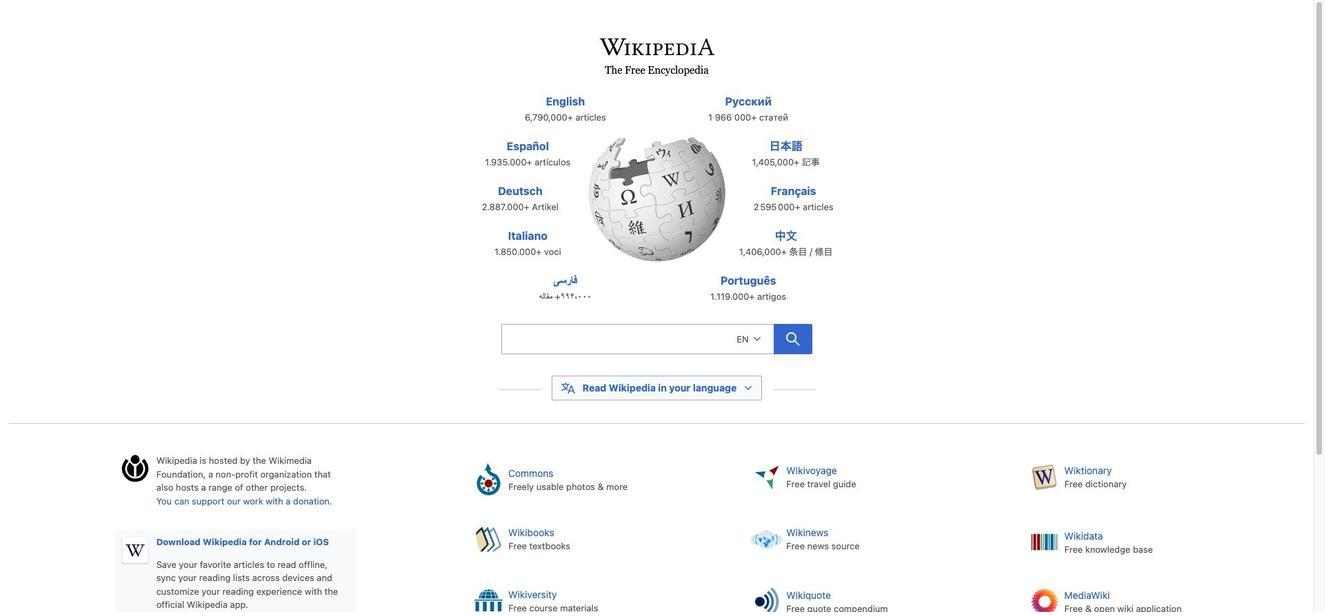 Task type: locate. For each thing, give the bounding box(es) containing it.
other projects element
[[463, 455, 1305, 613]]

None search field
[[502, 324, 774, 354]]

None search field
[[471, 320, 843, 363]]



Task type: describe. For each thing, give the bounding box(es) containing it.
top languages element
[[467, 93, 848, 317]]



